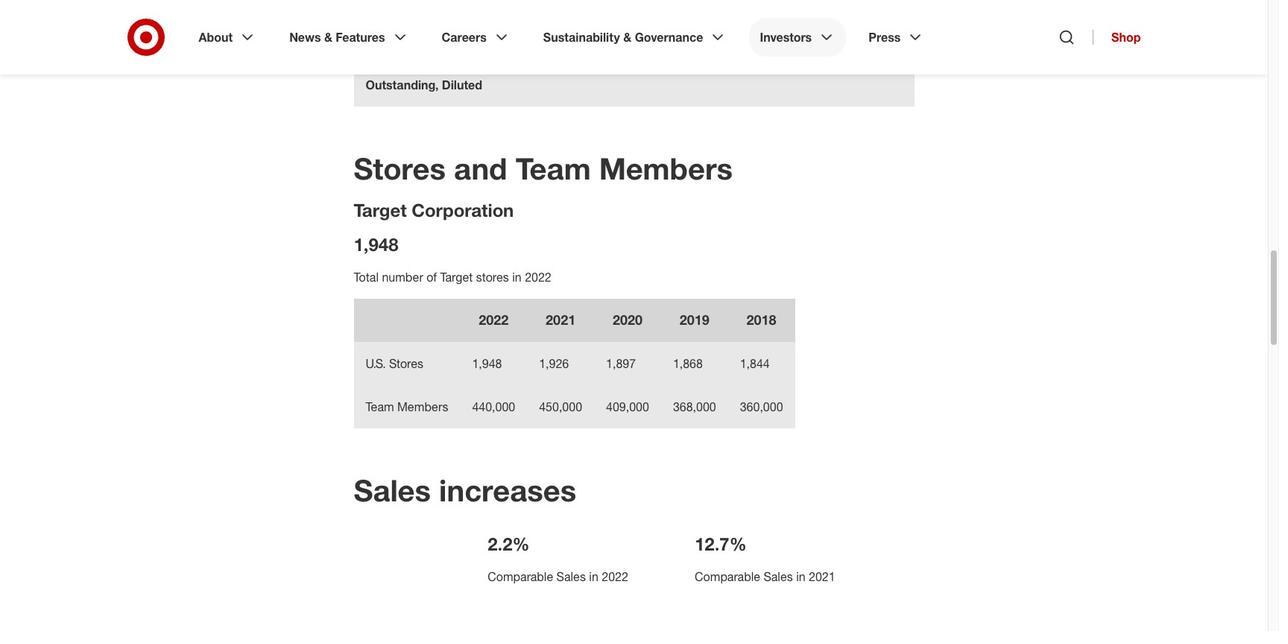 Task type: describe. For each thing, give the bounding box(es) containing it.
2018
[[747, 312, 777, 328]]

increases
[[439, 473, 576, 509]]

0 horizontal spatial 1,948
[[354, 234, 399, 256]]

diluted inside "average common shares outstanding, diluted"
[[442, 78, 482, 93]]

earnings
[[407, 15, 453, 30]]

diluted earnings per share
[[366, 15, 507, 30]]

515.6
[[794, 59, 824, 73]]

1,868
[[673, 357, 703, 372]]

total
[[354, 270, 379, 285]]

12.7%
[[695, 533, 747, 556]]

sales increases
[[354, 473, 576, 509]]

comparable for 12.7%
[[695, 570, 760, 585]]

team members
[[366, 400, 448, 415]]

sustainability & governance
[[543, 30, 703, 45]]

careers
[[442, 30, 487, 45]]

sales for 2.2%
[[557, 570, 586, 585]]

investors link
[[750, 18, 846, 57]]

news & features link
[[279, 18, 419, 57]]

1 horizontal spatial 2022
[[525, 270, 552, 285]]

about link
[[188, 18, 267, 57]]

464.7
[[582, 59, 612, 73]]

1 horizontal spatial members
[[599, 151, 733, 187]]

u.s. stores
[[366, 357, 424, 372]]

outstanding,
[[366, 78, 439, 93]]

average
[[366, 59, 412, 73]]

360,000
[[740, 400, 783, 415]]

in for 2.2%
[[589, 570, 599, 585]]

common
[[415, 59, 467, 73]]

2.2%
[[488, 533, 530, 556]]

5.98
[[582, 15, 605, 30]]

533.2
[[860, 59, 890, 73]]

average common shares outstanding, diluted
[[366, 59, 510, 93]]

u.s.
[[366, 357, 386, 372]]

368,000
[[673, 400, 716, 415]]

sustainability
[[543, 30, 620, 45]]

shop link
[[1093, 30, 1141, 45]]

share
[[477, 15, 507, 30]]

0 vertical spatial 2021
[[546, 312, 576, 328]]

investors
[[760, 30, 812, 45]]

409,000
[[606, 400, 649, 415]]

2019
[[680, 312, 710, 328]]

0 horizontal spatial in
[[512, 270, 522, 285]]

& for news
[[324, 30, 332, 45]]

1,844
[[740, 357, 770, 372]]

comparable sales in 2022
[[488, 570, 628, 585]]

5.51
[[860, 15, 883, 30]]



Task type: vqa. For each thing, say whether or not it's contained in the screenshot.
1,926
yes



Task type: locate. For each thing, give the bounding box(es) containing it.
1 horizontal spatial team
[[516, 151, 591, 187]]

team
[[516, 151, 591, 187], [366, 400, 394, 415]]

diluted
[[366, 15, 403, 30], [442, 78, 482, 93]]

comparable sales in 2021
[[695, 570, 835, 585]]

members
[[599, 151, 733, 187], [397, 400, 448, 415]]

1 horizontal spatial target
[[440, 270, 473, 285]]

&
[[324, 30, 332, 45], [623, 30, 632, 45]]

sustainability & governance link
[[533, 18, 738, 57]]

news & features
[[289, 30, 385, 45]]

sales for 12.7%
[[764, 570, 793, 585]]

2021
[[546, 312, 576, 328], [809, 570, 835, 585]]

0 horizontal spatial target
[[354, 199, 407, 222]]

comparable down 2.2%
[[488, 570, 553, 585]]

of
[[427, 270, 437, 285]]

stores
[[354, 151, 446, 187], [389, 357, 424, 372]]

14.10
[[655, 15, 685, 30]]

governance
[[635, 30, 703, 45]]

1 vertical spatial 1,948
[[472, 357, 502, 372]]

team right and
[[516, 151, 591, 187]]

0 horizontal spatial 2021
[[546, 312, 576, 328]]

1 horizontal spatial in
[[589, 570, 599, 585]]

0 vertical spatial 1,948
[[354, 234, 399, 256]]

0 vertical spatial team
[[516, 151, 591, 187]]

2 horizontal spatial 2022
[[602, 570, 628, 585]]

1 horizontal spatial &
[[623, 30, 632, 45]]

2 horizontal spatial in
[[796, 570, 806, 585]]

0 vertical spatial 2022
[[525, 270, 552, 285]]

1 & from the left
[[324, 30, 332, 45]]

440,000
[[472, 400, 515, 415]]

0 vertical spatial stores
[[354, 151, 446, 187]]

1 vertical spatial 2022
[[479, 312, 509, 328]]

& right the 5.98
[[623, 30, 632, 45]]

0 vertical spatial diluted
[[366, 15, 403, 30]]

1 vertical spatial team
[[366, 400, 394, 415]]

per
[[456, 15, 474, 30]]

1,948
[[354, 234, 399, 256], [472, 357, 502, 372]]

1 vertical spatial members
[[397, 400, 448, 415]]

stores and team members
[[354, 151, 733, 187]]

sales
[[354, 473, 431, 509], [557, 570, 586, 585], [764, 570, 793, 585]]

2 vertical spatial 2022
[[602, 570, 628, 585]]

careers link
[[431, 18, 521, 57]]

1,926
[[539, 357, 569, 372]]

& right news in the left top of the page
[[324, 30, 332, 45]]

1,948 up total
[[354, 234, 399, 256]]

450,000
[[539, 400, 582, 415]]

target corporation
[[354, 199, 514, 222]]

diluted up average
[[366, 15, 403, 30]]

2 horizontal spatial sales
[[764, 570, 793, 585]]

target
[[354, 199, 407, 222], [440, 270, 473, 285]]

492.7
[[655, 59, 685, 73]]

2 & from the left
[[623, 30, 632, 45]]

comparable for 2.2%
[[488, 570, 553, 585]]

number
[[382, 270, 423, 285]]

6.36
[[794, 15, 817, 30]]

1 horizontal spatial comparable
[[695, 570, 760, 585]]

0 horizontal spatial sales
[[354, 473, 431, 509]]

shop
[[1112, 30, 1141, 45]]

stores
[[476, 270, 509, 285]]

0 horizontal spatial diluted
[[366, 15, 403, 30]]

comparable
[[488, 570, 553, 585], [695, 570, 760, 585]]

1 vertical spatial 2021
[[809, 570, 835, 585]]

about
[[199, 30, 233, 45]]

in
[[512, 270, 522, 285], [589, 570, 599, 585], [796, 570, 806, 585]]

1 horizontal spatial diluted
[[442, 78, 482, 93]]

in for 12.7%
[[796, 570, 806, 585]]

press
[[869, 30, 901, 45]]

news
[[289, 30, 321, 45]]

1,948 up 440,000
[[472, 357, 502, 372]]

0 horizontal spatial 2022
[[479, 312, 509, 328]]

2020
[[613, 312, 643, 328]]

stores up target corporation
[[354, 151, 446, 187]]

team down u.s.
[[366, 400, 394, 415]]

diluted down the common
[[442, 78, 482, 93]]

1,897
[[606, 357, 636, 372]]

1 vertical spatial stores
[[389, 357, 424, 372]]

1 horizontal spatial 1,948
[[472, 357, 502, 372]]

0 vertical spatial target
[[354, 199, 407, 222]]

press link
[[858, 18, 935, 57]]

1 horizontal spatial sales
[[557, 570, 586, 585]]

shares
[[470, 59, 510, 73]]

0 horizontal spatial &
[[324, 30, 332, 45]]

2 comparable from the left
[[695, 570, 760, 585]]

features
[[336, 30, 385, 45]]

0 horizontal spatial comparable
[[488, 570, 553, 585]]

corporation
[[412, 199, 514, 222]]

total number of target stores in 2022
[[354, 270, 552, 285]]

8.64
[[728, 15, 751, 30]]

target up total
[[354, 199, 407, 222]]

1 vertical spatial diluted
[[442, 78, 482, 93]]

1 horizontal spatial 2021
[[809, 570, 835, 585]]

& for sustainability
[[623, 30, 632, 45]]

stores right u.s.
[[389, 357, 424, 372]]

2022
[[525, 270, 552, 285], [479, 312, 509, 328], [602, 570, 628, 585]]

1 vertical spatial target
[[440, 270, 473, 285]]

target right of
[[440, 270, 473, 285]]

0 horizontal spatial members
[[397, 400, 448, 415]]

505.4
[[728, 59, 758, 73]]

0 vertical spatial members
[[599, 151, 733, 187]]

comparable down '12.7%' at the right bottom of the page
[[695, 570, 760, 585]]

and
[[454, 151, 507, 187]]

0 horizontal spatial team
[[366, 400, 394, 415]]

1 comparable from the left
[[488, 570, 553, 585]]



